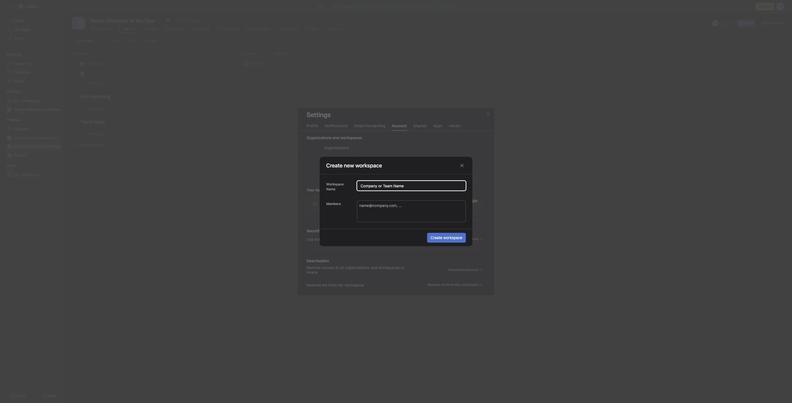 Task type: describe. For each thing, give the bounding box(es) containing it.
timeline
[[168, 26, 184, 31]]

my workspace link inside teams element
[[3, 171, 62, 180]]

name@company.com, … text field
[[359, 203, 406, 209]]

dashboard
[[250, 26, 269, 31]]

0 vertical spatial workspaces
[[341, 136, 362, 140]]

insights
[[7, 52, 21, 57]]

post recruiting
[[81, 94, 110, 99]]

workspace inside dialog
[[444, 236, 463, 240]]

organizations
[[346, 266, 370, 270]]

teams element
[[0, 161, 66, 181]]

create new workspace
[[326, 163, 382, 169]]

task name
[[73, 52, 90, 56]]

add task
[[79, 39, 92, 43]]

task… for recruiting
[[95, 106, 106, 111]]

cross-functional project plan link
[[3, 134, 65, 142]]

invite
[[15, 394, 25, 399]]

organizations for organizations and workspaces
[[307, 136, 332, 140]]

create for create new workspace
[[326, 163, 343, 169]]

close image
[[486, 112, 491, 116]]

all for sessions
[[326, 237, 330, 242]]

add task… for news
[[87, 132, 106, 136]]

projects
[[7, 118, 21, 122]]

talkback link
[[3, 125, 62, 134]]

create for create workspace
[[431, 236, 443, 240]]

profile
[[307, 124, 318, 128]]

reporting link
[[3, 60, 62, 68]]

workspaces inside remove access to all organizations and workspaces in asana
[[379, 266, 400, 270]]

deactivate account button
[[446, 267, 486, 274]]

add for the add task… button related to recruiting
[[87, 106, 94, 111]]

warlords inside projects element
[[26, 144, 42, 149]]

create new workspace dialog
[[320, 157, 473, 247]]

current
[[369, 237, 382, 242]]

add task… for recruiting
[[87, 106, 106, 111]]

sea inside starred element
[[54, 107, 61, 112]]

warlords inside starred element
[[26, 107, 42, 112]]

log out other sessions button
[[441, 236, 486, 243]]

1 my workspace link from the top
[[3, 97, 62, 105]]

projects button
[[0, 117, 21, 123]]

add for news's the add task… button
[[87, 132, 94, 136]]

add task… button for news
[[87, 131, 106, 137]]

assign hq locations cell
[[66, 69, 240, 79]]

workspace inside starred element
[[21, 99, 40, 103]]

add task… button for recruiting
[[87, 106, 106, 112]]

display
[[414, 124, 427, 128]]

access
[[322, 266, 335, 270]]

talkback
[[14, 127, 30, 132]]

hacks button
[[449, 124, 461, 131]]

workflow
[[222, 26, 239, 31]]

deactivate
[[449, 268, 465, 272]]

deactivation
[[307, 259, 329, 264]]

seven inside starred element
[[14, 107, 25, 112]]

list link
[[118, 26, 129, 32]]

name
[[326, 188, 336, 192]]

tyler
[[250, 62, 258, 66]]

deactivate account
[[449, 268, 479, 272]]

except
[[348, 237, 360, 242]]

for
[[396, 199, 401, 203]]

date
[[282, 52, 289, 56]]

account inside button
[[466, 268, 479, 272]]

assignee
[[243, 52, 257, 56]]

messages
[[280, 26, 298, 31]]

authentication for two-factor authentication
[[328, 188, 354, 193]]

security
[[307, 229, 322, 234]]

functional
[[26, 136, 44, 140]]

two-factor authentication
[[307, 188, 354, 193]]

authentication for two-factor authentication is not available for your account because you login with single sign-on (sso).
[[342, 199, 368, 203]]

tb button
[[713, 20, 719, 26]]

home
[[14, 19, 25, 23]]

remove me from my workspace
[[307, 283, 364, 288]]

tb inside button
[[714, 21, 718, 25]]

apps
[[433, 124, 443, 128]]

forwarding
[[365, 124, 386, 128]]

this inside button
[[455, 283, 461, 287]]

log out of all sessions except this current browser
[[307, 237, 397, 242]]

add left task
[[79, 39, 85, 43]]

of inside starred element
[[43, 107, 46, 112]]

browser
[[383, 237, 397, 242]]

factor for two-factor authentication
[[316, 188, 327, 193]]

hide sidebar image
[[7, 4, 11, 9]]

other
[[456, 237, 464, 241]]

board link
[[142, 26, 157, 32]]

organizations for organizations
[[324, 146, 349, 150]]

goals
[[14, 79, 24, 84]]

out for of
[[314, 237, 320, 242]]

amjad link
[[3, 151, 62, 160]]

my down the to
[[338, 283, 344, 288]]

portfolios link
[[3, 68, 62, 77]]

portfolios
[[14, 70, 31, 75]]

section
[[90, 143, 105, 148]]

gantt link
[[324, 26, 339, 32]]

add section
[[81, 143, 105, 148]]

1 add task… row from the top
[[66, 78, 793, 88]]

starred element
[[0, 87, 66, 115]]

collapse task list for this section image
[[74, 120, 78, 124]]

project
[[45, 136, 57, 140]]

team
[[7, 164, 16, 168]]

the inside starred element
[[47, 107, 53, 112]]

recruiting
[[91, 94, 110, 99]]

workspace
[[326, 183, 344, 187]]

from for my
[[329, 283, 337, 288]]

single
[[467, 199, 478, 203]]

new workspace
[[344, 163, 382, 169]]

on
[[331, 205, 336, 209]]

task… inside the header untitled section tree grid
[[95, 81, 106, 86]]

world
[[81, 120, 93, 124]]

log for log out of all sessions except this current browser
[[307, 237, 313, 242]]

tasks
[[21, 27, 30, 32]]

members
[[326, 202, 341, 206]]

add section button
[[72, 140, 107, 150]]

log for log out other sessions
[[443, 237, 449, 241]]

workspace inside teams element
[[21, 173, 40, 177]]

two- for two-factor authentication is not available for your account because you login with single sign-on (sso).
[[322, 199, 331, 203]]

close this dialog image
[[460, 164, 465, 168]]

completed image
[[79, 70, 86, 77]]

upgrade button
[[756, 3, 775, 10]]

0 vertical spatial this
[[361, 237, 368, 242]]

inbox link
[[3, 34, 62, 43]]



Task type: vqa. For each thing, say whether or not it's contained in the screenshot.
Maria inside the the Status update - Oct 20 Maria Williams 12 days ago
no



Task type: locate. For each thing, give the bounding box(es) containing it.
1 vertical spatial add task… row
[[66, 103, 793, 114]]

2 warlords from the top
[[26, 144, 42, 149]]

completed checkbox inside assign hq locations cell
[[79, 70, 86, 77]]

all inside remove access to all organizations and workspaces in asana
[[340, 266, 345, 270]]

seven inside projects element
[[14, 144, 25, 149]]

of inside projects element
[[43, 144, 46, 149]]

sessions inside button
[[465, 237, 479, 241]]

my workspace inside starred element
[[14, 99, 40, 103]]

of down cross-functional project plan
[[43, 144, 46, 149]]

two- for two-factor authentication
[[307, 188, 316, 193]]

1 from from the left
[[329, 283, 337, 288]]

all right the to
[[340, 266, 345, 270]]

post
[[81, 94, 90, 99]]

add task… row
[[66, 78, 793, 88], [66, 103, 793, 114], [66, 129, 793, 139]]

to
[[336, 266, 339, 270]]

sessions right other
[[465, 237, 479, 241]]

files
[[309, 26, 318, 31]]

list
[[123, 26, 129, 31]]

my tasks
[[14, 27, 30, 32]]

1 completed checkbox from the top
[[79, 60, 86, 67]]

workspaces
[[341, 136, 362, 140], [379, 266, 400, 270]]

0 vertical spatial add task… row
[[66, 78, 793, 88]]

1 horizontal spatial factor
[[331, 199, 341, 203]]

email
[[355, 124, 364, 128]]

2 add task… from the top
[[87, 106, 106, 111]]

two- left name in the top left of the page
[[307, 188, 316, 193]]

0 vertical spatial authentication
[[328, 188, 354, 193]]

seven warlords of the sea inside starred element
[[14, 107, 61, 112]]

0 vertical spatial my workspace
[[14, 99, 40, 103]]

the down project
[[47, 144, 53, 149]]

insights element
[[0, 50, 66, 87]]

1 vertical spatial add task…
[[87, 106, 106, 111]]

remove me from this workspace button
[[425, 282, 486, 289]]

completed checkbox up completed image
[[79, 60, 86, 67]]

login
[[449, 199, 458, 203]]

0 horizontal spatial factor
[[316, 188, 327, 193]]

of up talkback link
[[43, 107, 46, 112]]

1 the from the top
[[47, 107, 53, 112]]

1 warlords from the top
[[26, 107, 42, 112]]

recruiting top pirates cell
[[66, 59, 240, 69]]

account right your
[[410, 199, 425, 203]]

in
[[401, 266, 404, 270]]

0 horizontal spatial me
[[322, 283, 328, 288]]

2 vertical spatial task…
[[95, 132, 106, 136]]

2 seven warlords of the sea link from the top
[[3, 142, 62, 151]]

add
[[79, 39, 85, 43], [87, 81, 94, 86], [87, 106, 94, 111], [87, 132, 94, 136], [81, 143, 89, 148]]

inbox
[[14, 36, 24, 41]]

board
[[147, 26, 157, 31]]

0 vertical spatial seven
[[14, 107, 25, 112]]

1 vertical spatial two-
[[322, 199, 331, 203]]

3 add task… row from the top
[[66, 129, 793, 139]]

1 horizontal spatial workspaces
[[379, 266, 400, 270]]

0 vertical spatial warlords
[[26, 107, 42, 112]]

my up create new workspace
[[355, 157, 361, 161]]

add up 'post recruiting' button
[[87, 81, 94, 86]]

add task… row for world news
[[66, 129, 793, 139]]

add down post recruiting
[[87, 106, 94, 111]]

the up talkback link
[[47, 107, 53, 112]]

my inside 'my workspace create new workspace'
[[355, 157, 361, 161]]

factor inside two-factor authentication is not available for your account because you login with single sign-on (sso).
[[331, 199, 341, 203]]

the inside projects element
[[47, 144, 53, 149]]

0 vertical spatial completed checkbox
[[79, 60, 86, 67]]

completed checkbox for assign hq locations text field
[[79, 70, 86, 77]]

hacks
[[449, 124, 461, 128]]

1 vertical spatial tb
[[244, 62, 248, 66]]

new
[[367, 164, 373, 168]]

1 sessions from the left
[[331, 237, 347, 242]]

my workspace down team at left top
[[14, 173, 40, 177]]

add for the add task… button within the header untitled section tree grid
[[87, 81, 94, 86]]

out left other
[[450, 237, 455, 241]]

2 vertical spatial add task… row
[[66, 129, 793, 139]]

from for this
[[447, 283, 454, 287]]

you
[[442, 199, 448, 203]]

timeline link
[[164, 26, 184, 32]]

1 vertical spatial account
[[466, 268, 479, 272]]

seven warlords of the sea down cross-functional project plan
[[14, 144, 61, 149]]

remove for remove me from this workspace
[[428, 283, 440, 287]]

workspaces down email
[[341, 136, 362, 140]]

1 vertical spatial warlords
[[26, 144, 42, 149]]

my inside global element
[[14, 27, 20, 32]]

add up add section button
[[87, 132, 94, 136]]

and down notifications button
[[333, 136, 340, 140]]

starred
[[7, 89, 20, 94]]

this down the deactivate
[[455, 283, 461, 287]]

add task… button down 'post recruiting' button
[[87, 106, 106, 112]]

team button
[[0, 163, 16, 169]]

add inside the header untitled section tree grid
[[87, 81, 94, 86]]

my
[[14, 27, 20, 32], [14, 99, 20, 103], [355, 157, 361, 161], [14, 173, 20, 177], [338, 283, 344, 288]]

1 vertical spatial this
[[455, 283, 461, 287]]

global element
[[0, 13, 66, 46]]

1 horizontal spatial this
[[455, 283, 461, 287]]

create inside create workspace button
[[431, 236, 443, 240]]

add task… down assign hq locations text field
[[87, 81, 106, 86]]

1 horizontal spatial create
[[355, 164, 366, 168]]

factor down workspace
[[316, 188, 327, 193]]

post recruiting button
[[81, 92, 110, 102]]

completed checkbox inside recruiting top pirates cell
[[79, 60, 86, 67]]

0 vertical spatial factor
[[316, 188, 327, 193]]

3 add task… from the top
[[87, 132, 106, 136]]

0 horizontal spatial out
[[314, 237, 320, 242]]

of down security
[[321, 237, 325, 242]]

two-factor authentication is not available for your account because you login with single sign-on (sso).
[[322, 199, 478, 209]]

files link
[[305, 26, 318, 32]]

from down access
[[329, 283, 337, 288]]

2 vertical spatial add task…
[[87, 132, 106, 136]]

black
[[259, 62, 267, 66]]

2 horizontal spatial create
[[431, 236, 443, 240]]

add task…
[[87, 81, 106, 86], [87, 106, 106, 111], [87, 132, 106, 136]]

add inside button
[[81, 143, 89, 148]]

completed checkbox for recruiting top pirates text field
[[79, 60, 86, 67]]

2 my workspace from the top
[[14, 173, 40, 177]]

0 vertical spatial two-
[[307, 188, 316, 193]]

two- inside two-factor authentication is not available for your account because you login with single sign-on (sso).
[[322, 199, 331, 203]]

factor for two-factor authentication is not available for your account because you login with single sign-on (sso).
[[331, 199, 341, 203]]

0 horizontal spatial from
[[329, 283, 337, 288]]

1 vertical spatial factor
[[331, 199, 341, 203]]

1 seven warlords of the sea link from the top
[[3, 105, 62, 114]]

1 vertical spatial authentication
[[342, 199, 368, 203]]

goals link
[[3, 77, 62, 86]]

my workspace link
[[3, 97, 62, 105], [3, 171, 62, 180]]

account
[[410, 199, 425, 203], [466, 268, 479, 272]]

world news button
[[81, 117, 105, 127]]

my down team at left top
[[14, 173, 20, 177]]

add task… down 'post recruiting' button
[[87, 106, 106, 111]]

seven warlords of the sea link up talkback link
[[3, 105, 62, 114]]

all for organizations
[[340, 266, 345, 270]]

insights button
[[0, 52, 21, 57]]

from inside button
[[447, 283, 454, 287]]

news
[[94, 120, 105, 124]]

workspaces left in
[[379, 266, 400, 270]]

account inside two-factor authentication is not available for your account because you login with single sign-on (sso).
[[410, 199, 425, 203]]

warlords
[[26, 107, 42, 112], [26, 144, 42, 149]]

list image
[[75, 20, 82, 26]]

messages link
[[276, 26, 298, 32]]

1 me from the left
[[322, 283, 328, 288]]

warlords up talkback link
[[26, 107, 42, 112]]

me for my
[[322, 283, 328, 288]]

and inside remove access to all organizations and workspaces in asana
[[371, 266, 378, 270]]

task… for news
[[95, 132, 106, 136]]

1 horizontal spatial sessions
[[465, 237, 479, 241]]

amjad
[[14, 153, 27, 158]]

1 horizontal spatial and
[[371, 266, 378, 270]]

1 vertical spatial seven warlords of the sea link
[[3, 142, 62, 151]]

row containing task name
[[66, 49, 793, 59]]

authentication up (sso).
[[342, 199, 368, 203]]

1 vertical spatial my workspace
[[14, 173, 40, 177]]

1 add task… from the top
[[87, 81, 106, 86]]

seven warlords of the sea up talkback link
[[14, 107, 61, 112]]

2 add task… row from the top
[[66, 103, 793, 114]]

add task… row for post recruiting
[[66, 103, 793, 114]]

0 horizontal spatial this
[[361, 237, 368, 242]]

1 vertical spatial add task… button
[[87, 106, 106, 112]]

0 horizontal spatial sessions
[[331, 237, 347, 242]]

2 log from the left
[[443, 237, 449, 241]]

account right the deactivate
[[466, 268, 479, 272]]

workspaces
[[327, 157, 349, 161]]

0 horizontal spatial workspaces
[[341, 136, 362, 140]]

0 horizontal spatial all
[[326, 237, 330, 242]]

tb inside the header untitled section tree grid
[[244, 62, 248, 66]]

Completed checkbox
[[79, 60, 86, 67], [79, 70, 86, 77]]

warlords down cross-functional project plan 'link'
[[26, 144, 42, 149]]

organizations down profile button
[[307, 136, 332, 140]]

2 seven from the top
[[14, 144, 25, 149]]

task… down the recruiting
[[95, 106, 106, 111]]

seven up projects
[[14, 107, 25, 112]]

log inside button
[[443, 237, 449, 241]]

1 vertical spatial workspaces
[[379, 266, 400, 270]]

log left other
[[443, 237, 449, 241]]

create workspace button
[[427, 233, 466, 243]]

1 horizontal spatial log
[[443, 237, 449, 241]]

1 seven warlords of the sea from the top
[[14, 107, 61, 112]]

sea inside projects element
[[54, 144, 61, 149]]

2 out from the left
[[450, 237, 455, 241]]

remove inside button
[[428, 283, 440, 287]]

notifications button
[[325, 124, 348, 131]]

0 vertical spatial tb
[[714, 21, 718, 25]]

1 vertical spatial of
[[43, 144, 46, 149]]

2 vertical spatial of
[[321, 237, 325, 242]]

and
[[333, 136, 340, 140], [371, 266, 378, 270]]

task
[[73, 52, 80, 56]]

this right except
[[361, 237, 368, 242]]

my workspace link down amjad 'link'
[[3, 171, 62, 180]]

me inside remove me from this workspace button
[[441, 283, 446, 287]]

1 vertical spatial the
[[47, 144, 53, 149]]

log
[[307, 237, 313, 242], [443, 237, 449, 241]]

0 vertical spatial my workspace link
[[3, 97, 62, 105]]

seven warlords of the sea inside projects element
[[14, 144, 61, 149]]

None text field
[[88, 16, 156, 25], [357, 181, 466, 191], [88, 16, 156, 25], [357, 181, 466, 191]]

1 vertical spatial completed checkbox
[[79, 70, 86, 77]]

task… down assign hq locations text field
[[95, 81, 106, 86]]

1 my workspace from the top
[[14, 99, 40, 103]]

0 horizontal spatial account
[[410, 199, 425, 203]]

remove for remove access to all organizations and workspaces in asana
[[307, 266, 321, 270]]

my left tasks
[[14, 27, 20, 32]]

me down access
[[322, 283, 328, 288]]

my down starred
[[14, 99, 20, 103]]

seven warlords of the sea link down functional
[[3, 142, 62, 151]]

1 log from the left
[[307, 237, 313, 242]]

my workspace inside teams element
[[14, 173, 40, 177]]

tyler black
[[250, 62, 267, 66]]

out for other
[[450, 237, 455, 241]]

1 out from the left
[[314, 237, 320, 242]]

out
[[314, 237, 320, 242], [450, 237, 455, 241]]

my workspace link down the goals link
[[3, 97, 62, 105]]

display button
[[414, 124, 427, 131]]

1 add task… button from the top
[[87, 81, 106, 87]]

world news
[[81, 120, 105, 124]]

2 task… from the top
[[95, 106, 106, 111]]

overview link
[[91, 26, 112, 32]]

create
[[326, 163, 343, 169], [355, 164, 366, 168], [431, 236, 443, 240]]

Assign HQ locations text field
[[86, 71, 124, 76]]

seven warlords of the sea link inside projects element
[[3, 142, 62, 151]]

1 sea from the top
[[54, 107, 61, 112]]

account
[[392, 124, 407, 128]]

remove from starred image
[[166, 18, 170, 23]]

0 vertical spatial sea
[[54, 107, 61, 112]]

remove me from this workspace
[[428, 283, 479, 287]]

0 vertical spatial task…
[[95, 81, 106, 86]]

because
[[426, 199, 441, 203]]

1 vertical spatial organizations
[[324, 146, 349, 150]]

3 add task… button from the top
[[87, 131, 106, 137]]

0 vertical spatial and
[[333, 136, 340, 140]]

(sso).
[[337, 205, 348, 209]]

two- up sign- on the bottom
[[322, 199, 331, 203]]

add task… inside the header untitled section tree grid
[[87, 81, 106, 86]]

1 vertical spatial task…
[[95, 106, 106, 111]]

settings
[[307, 111, 331, 119]]

1 horizontal spatial me
[[441, 283, 446, 287]]

1 horizontal spatial from
[[447, 283, 454, 287]]

add task… button down assign hq locations text field
[[87, 81, 106, 87]]

create down workspaces
[[326, 163, 343, 169]]

0 horizontal spatial and
[[333, 136, 340, 140]]

0 vertical spatial seven warlords of the sea
[[14, 107, 61, 112]]

seven down cross-
[[14, 144, 25, 149]]

add task… button
[[87, 81, 106, 87], [87, 106, 106, 112], [87, 131, 106, 137]]

me for this
[[441, 283, 446, 287]]

with
[[459, 199, 466, 203]]

0 vertical spatial of
[[43, 107, 46, 112]]

2 seven warlords of the sea from the top
[[14, 144, 61, 149]]

factor up on
[[331, 199, 341, 203]]

header untitled section tree grid
[[66, 59, 793, 88]]

2 the from the top
[[47, 144, 53, 149]]

0 horizontal spatial log
[[307, 237, 313, 242]]

1 horizontal spatial account
[[466, 268, 479, 272]]

invite button
[[5, 392, 29, 402]]

seven warlords of the sea link
[[3, 105, 62, 114], [3, 142, 62, 151]]

1 horizontal spatial two-
[[322, 199, 331, 203]]

name
[[81, 52, 90, 56]]

available
[[379, 199, 395, 203]]

1 vertical spatial all
[[340, 266, 345, 270]]

calendar link
[[190, 26, 211, 32]]

Recruiting top Pirates text field
[[86, 61, 127, 66]]

0 vertical spatial seven warlords of the sea link
[[3, 105, 62, 114]]

remove for remove me from my workspace
[[307, 283, 321, 288]]

sign-
[[322, 205, 331, 209]]

add task button
[[72, 37, 95, 45]]

add task… button up section
[[87, 131, 106, 137]]

2 me from the left
[[441, 283, 446, 287]]

row
[[66, 49, 793, 59], [72, 58, 786, 59], [66, 59, 793, 69], [66, 69, 793, 79]]

is
[[369, 199, 372, 203]]

seven warlords of the sea link inside starred element
[[3, 105, 62, 114]]

remove inside remove access to all organizations and workspaces in asana
[[307, 266, 321, 270]]

1 horizontal spatial all
[[340, 266, 345, 270]]

create workspace
[[431, 236, 463, 240]]

1 horizontal spatial out
[[450, 237, 455, 241]]

authentication inside two-factor authentication is not available for your account because you login with single sign-on (sso).
[[342, 199, 368, 203]]

my inside starred element
[[14, 99, 20, 103]]

asana
[[307, 270, 318, 275]]

my workspace for my workspace link within teams element
[[14, 173, 40, 177]]

sessions
[[331, 237, 347, 242], [465, 237, 479, 241]]

1 task… from the top
[[95, 81, 106, 86]]

home link
[[3, 17, 62, 25]]

0 horizontal spatial two-
[[307, 188, 316, 193]]

out down security
[[314, 237, 320, 242]]

create left new
[[355, 164, 366, 168]]

1 vertical spatial seven
[[14, 144, 25, 149]]

2 from from the left
[[447, 283, 454, 287]]

1 vertical spatial my workspace link
[[3, 171, 62, 180]]

remove access to all organizations and workspaces in asana
[[307, 266, 404, 275]]

2 sea from the top
[[54, 144, 61, 149]]

2 vertical spatial add task… button
[[87, 131, 106, 137]]

from down the deactivate
[[447, 283, 454, 287]]

2 sessions from the left
[[465, 237, 479, 241]]

sessions left except
[[331, 237, 347, 242]]

my inside teams element
[[14, 173, 20, 177]]

1 seven from the top
[[14, 107, 25, 112]]

completed image
[[79, 60, 86, 67]]

1 vertical spatial and
[[371, 266, 378, 270]]

my workspace for 1st my workspace link from the top of the page
[[14, 99, 40, 103]]

0 horizontal spatial create
[[326, 163, 343, 169]]

me down deactivate account button
[[441, 283, 446, 287]]

notifications
[[325, 124, 348, 128]]

0 vertical spatial all
[[326, 237, 330, 242]]

1 horizontal spatial tb
[[714, 21, 718, 25]]

due
[[275, 52, 281, 56]]

3 task… from the top
[[95, 132, 106, 136]]

2 completed checkbox from the top
[[79, 70, 86, 77]]

0 vertical spatial the
[[47, 107, 53, 112]]

1 vertical spatial sea
[[54, 144, 61, 149]]

0 vertical spatial account
[[410, 199, 425, 203]]

2 my workspace link from the top
[[3, 171, 62, 180]]

profile button
[[307, 124, 318, 131]]

and right organizations
[[371, 266, 378, 270]]

collapse task list for this section image
[[74, 94, 78, 99]]

upgrade
[[759, 4, 772, 8]]

row containing tb
[[66, 59, 793, 69]]

authentication down workspace
[[328, 188, 354, 193]]

completed checkbox down completed icon
[[79, 70, 86, 77]]

create left other
[[431, 236, 443, 240]]

the
[[47, 107, 53, 112], [47, 144, 53, 149]]

organizations down organizations and workspaces
[[324, 146, 349, 150]]

log down security
[[307, 237, 313, 242]]

0 vertical spatial add task…
[[87, 81, 106, 86]]

email forwarding button
[[355, 124, 386, 131]]

0 vertical spatial organizations
[[307, 136, 332, 140]]

task
[[86, 39, 92, 43]]

calendar
[[195, 26, 211, 31]]

log out other sessions
[[443, 237, 479, 241]]

my workspace down starred
[[14, 99, 40, 103]]

all up "deactivation"
[[326, 237, 330, 242]]

projects element
[[0, 115, 66, 161]]

add task… up section
[[87, 132, 106, 136]]

0 vertical spatial add task… button
[[87, 81, 106, 87]]

0 horizontal spatial tb
[[244, 62, 248, 66]]

add left section
[[81, 143, 89, 148]]

add task… button inside the header untitled section tree grid
[[87, 81, 106, 87]]

1 vertical spatial seven warlords of the sea
[[14, 144, 61, 149]]

share button
[[738, 19, 756, 27]]

out inside button
[[450, 237, 455, 241]]

seven
[[14, 107, 25, 112], [14, 144, 25, 149]]

task… up section
[[95, 132, 106, 136]]

create inside 'my workspace create new workspace'
[[355, 164, 366, 168]]

2 add task… button from the top
[[87, 106, 106, 112]]



